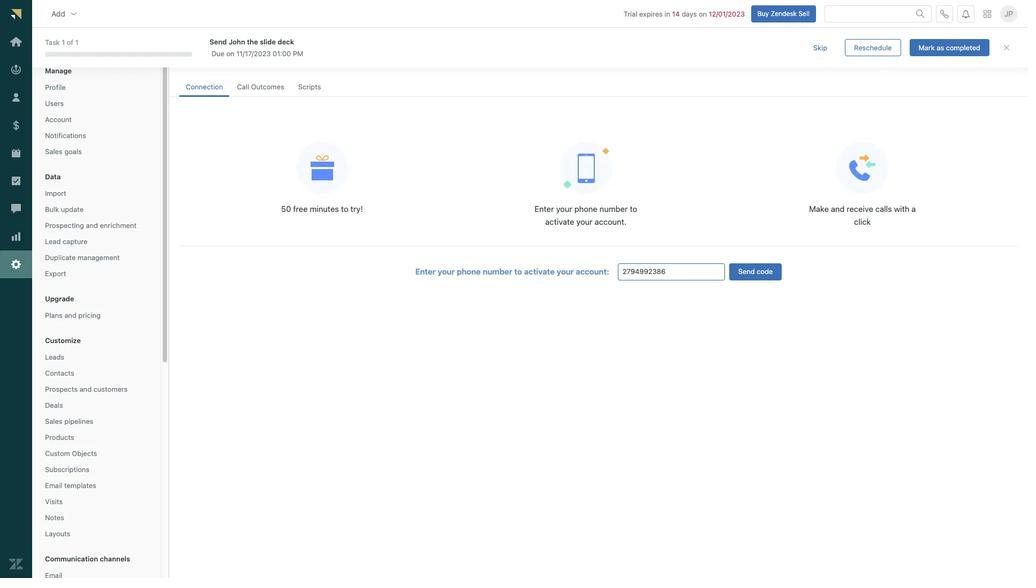 Task type: describe. For each thing, give the bounding box(es) containing it.
connection link
[[179, 78, 230, 97]]

update
[[61, 205, 84, 214]]

customize
[[45, 337, 81, 345]]

completed
[[947, 43, 981, 52]]

plans
[[45, 311, 63, 320]]

export
[[45, 270, 66, 278]]

subscriptions link
[[41, 463, 152, 477]]

prospects
[[45, 385, 78, 394]]

bulk update
[[45, 205, 84, 214]]

deals link
[[41, 399, 152, 413]]

plans and pricing link
[[41, 309, 152, 323]]

visits
[[45, 498, 63, 506]]

1 1 from the left
[[62, 38, 65, 47]]

mark as completed
[[919, 43, 981, 52]]

pm
[[293, 49, 304, 58]]

account link
[[41, 113, 152, 127]]

receive
[[847, 204, 874, 214]]

call outcomes
[[237, 83, 284, 91]]

and for pricing
[[64, 311, 77, 320]]

lead capture link
[[41, 235, 152, 249]]

contacts link
[[41, 366, 152, 381]]

11/17/2023
[[237, 49, 271, 58]]

account
[[45, 115, 72, 124]]

email templates link
[[41, 479, 152, 493]]

make
[[810, 204, 829, 214]]

leads
[[210, 58, 227, 66]]

and for text
[[213, 40, 234, 55]]

days
[[682, 9, 697, 18]]

number for account:
[[483, 267, 513, 277]]

and for customers
[[80, 385, 92, 394]]

import link
[[41, 186, 152, 200]]

sales pipelines
[[45, 417, 93, 426]]

lead
[[45, 237, 61, 246]]

account.
[[595, 217, 627, 227]]

and for receive
[[831, 204, 845, 214]]

buy zendesk sell
[[758, 9, 810, 17]]

enter your phone number to activate your account:
[[416, 267, 610, 277]]

layouts
[[45, 530, 70, 538]]

to for enter your phone number to activate your account.
[[630, 204, 638, 214]]

send john the slide deck link
[[210, 37, 785, 47]]

plans and pricing
[[45, 311, 101, 320]]

and for enrichment
[[86, 221, 98, 230]]

free
[[293, 204, 308, 214]]

trial
[[624, 9, 638, 18]]

outcomes
[[251, 83, 284, 91]]

profile
[[45, 83, 66, 92]]

click
[[855, 217, 871, 227]]

about
[[352, 58, 371, 66]]

email
[[45, 482, 62, 490]]

pricing
[[78, 311, 101, 320]]

custom objects
[[45, 450, 97, 458]]

capture
[[63, 237, 87, 246]]

custom objects link
[[41, 447, 152, 461]]

minutes
[[310, 204, 339, 214]]

search image
[[917, 9, 925, 18]]

products
[[45, 433, 74, 442]]

01:00
[[273, 49, 291, 58]]

try!
[[351, 204, 363, 214]]

expires
[[640, 9, 663, 18]]

scripts link
[[292, 78, 328, 97]]

prospects and customers link
[[41, 383, 152, 397]]

text
[[237, 40, 260, 55]]

customers
[[94, 385, 128, 394]]

50 free minutes to try!
[[281, 204, 363, 214]]

management
[[78, 253, 120, 262]]

0 horizontal spatial to
[[341, 204, 349, 214]]

subscriptions
[[45, 466, 90, 474]]

custom
[[45, 450, 70, 458]]

data
[[45, 173, 61, 181]]

phone for enter your phone number to activate your account.
[[575, 204, 598, 214]]

duplicate management link
[[41, 251, 152, 265]]

send for send code
[[739, 267, 755, 276]]

prospects and customers
[[45, 385, 128, 394]]

products link
[[41, 431, 152, 445]]

zendesk
[[771, 9, 797, 17]]

buy
[[758, 9, 769, 17]]

jp
[[1005, 9, 1014, 18]]

enter for enter your phone number to activate your account:
[[416, 267, 436, 277]]

trial expires in 14 days on 12/01/2023
[[624, 9, 745, 18]]



Task type: locate. For each thing, give the bounding box(es) containing it.
0 horizontal spatial 1
[[62, 38, 65, 47]]

1 horizontal spatial to
[[515, 267, 522, 277]]

send for send john the slide deck due on 11/17/2023 01:00 pm
[[210, 37, 227, 46]]

1 horizontal spatial enter
[[535, 204, 554, 214]]

1 sales from the top
[[45, 147, 62, 156]]

notes
[[45, 514, 64, 522]]

send code
[[739, 267, 773, 276]]

prospecting and enrichment
[[45, 221, 137, 230]]

mark
[[919, 43, 935, 52]]

notifications link
[[41, 129, 152, 143]]

calls image
[[941, 9, 949, 18]]

account:
[[576, 267, 610, 277]]

to for enter your phone number to activate your account:
[[515, 267, 522, 277]]

make and receive calls with a click
[[810, 204, 916, 227]]

call inside 'voice and text call your leads and contacts directly from sell. learn about'
[[179, 58, 192, 66]]

send inside button
[[739, 267, 755, 276]]

from
[[299, 58, 314, 66]]

cancel image
[[1003, 43, 1012, 52]]

0 horizontal spatial phone
[[457, 267, 481, 277]]

objects
[[72, 450, 97, 458]]

contacts
[[243, 58, 271, 66]]

1 vertical spatial sales
[[45, 417, 62, 426]]

number inside enter your phone number to activate your account.
[[600, 204, 628, 214]]

and down contacts link in the bottom of the page
[[80, 385, 92, 394]]

1 horizontal spatial call
[[237, 83, 249, 91]]

0 horizontal spatial enter
[[416, 267, 436, 277]]

and
[[213, 40, 234, 55], [229, 58, 241, 66], [831, 204, 845, 214], [86, 221, 98, 230], [64, 311, 77, 320], [80, 385, 92, 394]]

1 horizontal spatial on
[[699, 9, 707, 18]]

task 1 of 1
[[45, 38, 79, 47]]

as
[[937, 43, 945, 52]]

enter for enter your phone number to activate your account.
[[535, 204, 554, 214]]

reschedule
[[855, 43, 892, 52]]

skip button
[[805, 39, 837, 56]]

and down bulk update "link"
[[86, 221, 98, 230]]

bell image
[[962, 9, 971, 18]]

zendesk image
[[9, 558, 23, 572]]

1 vertical spatial activate
[[524, 267, 555, 277]]

templates
[[64, 482, 96, 490]]

2 1 from the left
[[75, 38, 79, 47]]

sales goals
[[45, 147, 82, 156]]

0 vertical spatial on
[[699, 9, 707, 18]]

and up leads
[[213, 40, 234, 55]]

sell.
[[316, 58, 330, 66]]

  field
[[623, 264, 721, 280]]

1 right of
[[75, 38, 79, 47]]

0 vertical spatial sales
[[45, 147, 62, 156]]

0 vertical spatial number
[[600, 204, 628, 214]]

enter inside enter your phone number to activate your account.
[[535, 204, 554, 214]]

leads link
[[41, 350, 152, 364]]

to inside enter your phone number to activate your account.
[[630, 204, 638, 214]]

prospecting and enrichment link
[[41, 219, 152, 233]]

0 horizontal spatial number
[[483, 267, 513, 277]]

slide
[[260, 37, 276, 46]]

send inside send john the slide deck due on 11/17/2023 01:00 pm
[[210, 37, 227, 46]]

import
[[45, 189, 66, 198]]

communication
[[45, 555, 98, 564]]

lead capture
[[45, 237, 87, 246]]

call outcomes link
[[231, 78, 291, 97]]

sell
[[799, 9, 810, 17]]

send code button
[[730, 263, 783, 281]]

call down 'voice'
[[179, 58, 192, 66]]

communication channels
[[45, 555, 130, 564]]

1 horizontal spatial send
[[739, 267, 755, 276]]

0 vertical spatial phone
[[575, 204, 598, 214]]

phone
[[575, 204, 598, 214], [457, 267, 481, 277]]

activate for account:
[[524, 267, 555, 277]]

the
[[247, 37, 258, 46]]

number for account.
[[600, 204, 628, 214]]

sales down deals
[[45, 417, 62, 426]]

zendesk products image
[[984, 10, 992, 17]]

voice
[[179, 40, 210, 55]]

duplicate
[[45, 253, 76, 262]]

on
[[699, 9, 707, 18], [226, 49, 235, 58]]

enter
[[535, 204, 554, 214], [416, 267, 436, 277]]

pipelines
[[64, 417, 93, 426]]

duplicate management
[[45, 253, 120, 262]]

deals
[[45, 401, 63, 410]]

upgrade
[[45, 295, 74, 303]]

and right plans at the left of the page
[[64, 311, 77, 320]]

1 horizontal spatial 1
[[75, 38, 79, 47]]

add
[[51, 9, 65, 18]]

1 horizontal spatial phone
[[575, 204, 598, 214]]

activate for account.
[[546, 217, 575, 227]]

phone for enter your phone number to activate your account:
[[457, 267, 481, 277]]

skip
[[814, 43, 828, 52]]

sales left goals
[[45, 147, 62, 156]]

mark as completed button
[[910, 39, 990, 56]]

jp button
[[1001, 5, 1018, 22]]

prospecting
[[45, 221, 84, 230]]

sales goals link
[[41, 145, 152, 159]]

enter your phone number to activate your account.
[[535, 204, 638, 227]]

channels
[[100, 555, 130, 564]]

sales pipelines link
[[41, 415, 152, 429]]

add button
[[43, 3, 87, 24]]

task
[[45, 38, 60, 47]]

calls
[[876, 204, 893, 214]]

12/01/2023
[[709, 9, 745, 18]]

on right due
[[226, 49, 235, 58]]

0 horizontal spatial send
[[210, 37, 227, 46]]

1 vertical spatial on
[[226, 49, 235, 58]]

1 vertical spatial phone
[[457, 267, 481, 277]]

activate left the account.
[[546, 217, 575, 227]]

0 horizontal spatial call
[[179, 58, 192, 66]]

1 vertical spatial enter
[[416, 267, 436, 277]]

sales for sales pipelines
[[45, 417, 62, 426]]

with
[[895, 204, 910, 214]]

code
[[757, 267, 773, 276]]

None field
[[61, 40, 145, 50]]

2 sales from the top
[[45, 417, 62, 426]]

and inside "make and receive calls with a click"
[[831, 204, 845, 214]]

0 vertical spatial call
[[179, 58, 192, 66]]

0 horizontal spatial on
[[226, 49, 235, 58]]

on inside send john the slide deck due on 11/17/2023 01:00 pm
[[226, 49, 235, 58]]

of
[[67, 38, 73, 47]]

0 vertical spatial activate
[[546, 217, 575, 227]]

on right days
[[699, 9, 707, 18]]

0 vertical spatial send
[[210, 37, 227, 46]]

deck
[[278, 37, 294, 46]]

email templates
[[45, 482, 96, 490]]

sales for sales goals
[[45, 147, 62, 156]]

and inside prospects and customers link
[[80, 385, 92, 394]]

notifications
[[45, 131, 86, 140]]

enrichment
[[100, 221, 137, 230]]

and inside plans and pricing link
[[64, 311, 77, 320]]

phone inside enter your phone number to activate your account.
[[575, 204, 598, 214]]

14
[[673, 9, 680, 18]]

send up due
[[210, 37, 227, 46]]

activate inside enter your phone number to activate your account.
[[546, 217, 575, 227]]

50
[[281, 204, 291, 214]]

call left outcomes
[[237, 83, 249, 91]]

1 vertical spatial number
[[483, 267, 513, 277]]

connection
[[186, 83, 223, 91]]

your inside 'voice and text call your leads and contacts directly from sell. learn about'
[[194, 58, 208, 66]]

1 horizontal spatial number
[[600, 204, 628, 214]]

and right leads
[[229, 58, 241, 66]]

1 left of
[[62, 38, 65, 47]]

send left code
[[739, 267, 755, 276]]

2 horizontal spatial to
[[630, 204, 638, 214]]

and right the make
[[831, 204, 845, 214]]

activate left account: on the top
[[524, 267, 555, 277]]

sales
[[45, 147, 62, 156], [45, 417, 62, 426]]

leads
[[45, 353, 64, 362]]

buy zendesk sell button
[[752, 5, 817, 22]]

chevron down image
[[70, 9, 78, 18]]

profile link
[[41, 80, 152, 94]]

users
[[45, 99, 64, 108]]

1 vertical spatial call
[[237, 83, 249, 91]]

to
[[341, 204, 349, 214], [630, 204, 638, 214], [515, 267, 522, 277]]

voice and text call your leads and contacts directly from sell. learn about
[[179, 40, 373, 66]]

in
[[665, 9, 671, 18]]

1 vertical spatial send
[[739, 267, 755, 276]]

john
[[229, 37, 245, 46]]

due
[[212, 49, 225, 58]]

and inside 'prospecting and enrichment' link
[[86, 221, 98, 230]]

0 vertical spatial enter
[[535, 204, 554, 214]]

scripts
[[298, 83, 321, 91]]



Task type: vqa. For each thing, say whether or not it's contained in the screenshot.
more inside Broadcasting chats give agents more autonomy, allowing them to work at their own pace. Set a chat limit to control quality by preventing agents from taking on too many chats at once.
no



